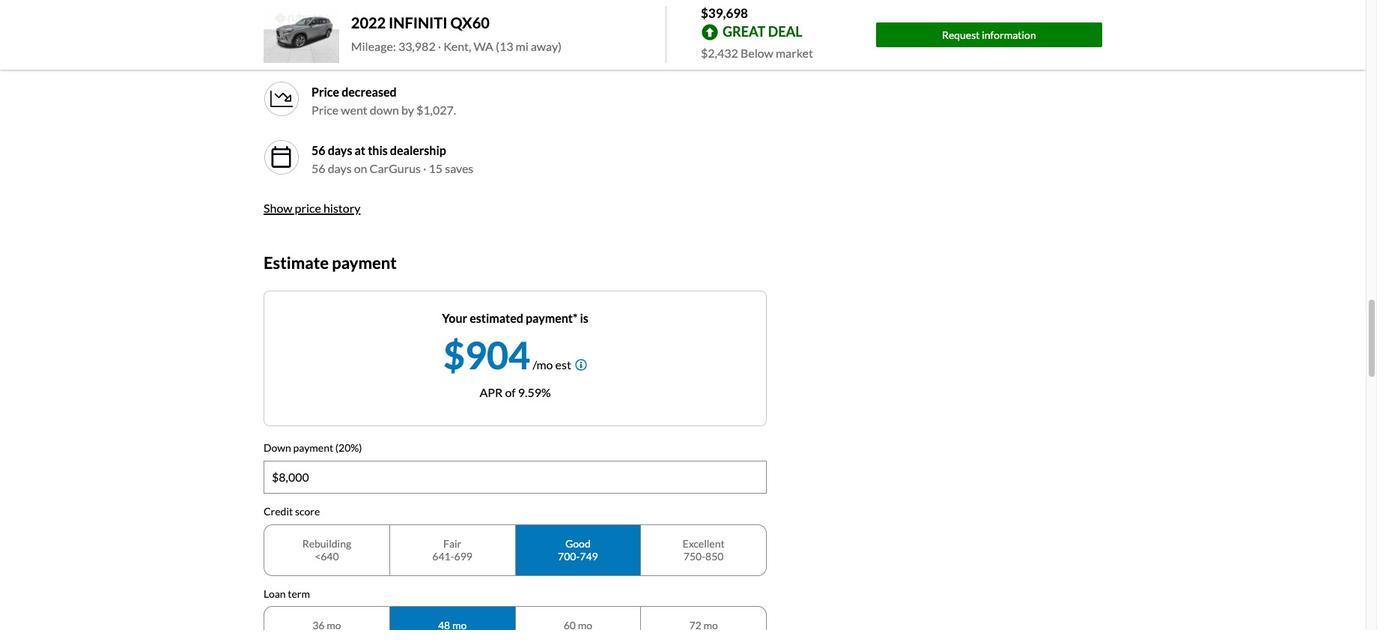 Task type: locate. For each thing, give the bounding box(es) containing it.
days left at
[[328, 143, 352, 157]]

apr
[[480, 385, 503, 399]]

wa
[[474, 39, 494, 53]]

apr of 9.59%
[[480, 385, 551, 399]]

days
[[328, 143, 352, 157], [328, 161, 352, 175]]

interested
[[409, 44, 463, 58]]

1 vertical spatial price
[[312, 102, 339, 117]]

0 vertical spatial payment
[[332, 252, 397, 272]]

dealership
[[390, 143, 446, 157]]

1 vertical spatial days
[[328, 161, 352, 175]]

56
[[312, 143, 326, 157], [312, 161, 326, 175]]

1 vertical spatial payment
[[293, 441, 333, 454]]

0 vertical spatial of
[[339, 44, 349, 58]]

2022 infiniti qx60 image
[[264, 6, 339, 63]]

your
[[442, 311, 468, 325]]

0 vertical spatial this
[[478, 44, 497, 58]]

(20%)
[[335, 441, 362, 454]]

0 vertical spatial days
[[328, 143, 352, 157]]

$2,432
[[701, 45, 739, 60]]

price decreased image
[[270, 87, 294, 111]]

loan term
[[264, 587, 310, 600]]

this right in
[[478, 44, 497, 58]]

rebuilding <640
[[302, 537, 351, 563]]

payment for down
[[293, 441, 333, 454]]

the
[[564, 44, 582, 58]]

payment down history
[[332, 252, 397, 272]]

info circle image
[[575, 359, 587, 371]]

this right at
[[368, 143, 388, 157]]

0 vertical spatial price
[[312, 84, 339, 99]]

56 days at this dealership image
[[270, 145, 294, 169]]

cargurus
[[370, 161, 421, 175]]

hot seller image
[[264, 22, 300, 58]]

0 horizontal spatial this
[[368, 143, 388, 157]]

went
[[341, 102, 368, 117]]

it's
[[657, 44, 672, 58]]

request information button
[[876, 23, 1103, 47]]

2022 infiniti qx60 mileage: 33,982 · kent, wa (13 mi away)
[[351, 14, 562, 53]]

price left "went"
[[312, 102, 339, 117]]

price
[[295, 201, 321, 215]]

0 horizontal spatial of
[[339, 44, 349, 58]]

payment
[[332, 252, 397, 272], [293, 441, 333, 454]]

of
[[339, 44, 349, 58], [505, 385, 516, 399]]

are
[[389, 44, 407, 58]]

in
[[466, 44, 475, 58]]

a
[[312, 44, 320, 58]]

request
[[942, 28, 980, 41]]

699
[[454, 550, 473, 563]]

0 horizontal spatial ·
[[423, 161, 427, 175]]

9.59%
[[518, 385, 551, 399]]

$904 /mo est
[[444, 333, 572, 378]]

payment left (20%)
[[293, 441, 333, 454]]

2 price from the top
[[312, 102, 339, 117]]

1 horizontal spatial ·
[[438, 39, 441, 53]]

est
[[556, 357, 572, 372]]

56 right 56 days at this dealership icon
[[312, 161, 326, 175]]

·
[[438, 39, 441, 53], [423, 161, 427, 175]]

1 vertical spatial 56
[[312, 161, 326, 175]]

· inside '2022 infiniti qx60 mileage: 33,982 · kent, wa (13 mi away)'
[[438, 39, 441, 53]]

payment*
[[526, 311, 578, 325]]

<640
[[315, 550, 339, 563]]

of right "apr"
[[505, 385, 516, 399]]

· left 15
[[423, 161, 427, 175]]

infiniti
[[389, 14, 448, 32]]

1 horizontal spatial this
[[478, 44, 497, 58]]

great
[[723, 23, 766, 39]]

score
[[295, 505, 320, 518]]

0 vertical spatial 56
[[312, 143, 326, 157]]

saves
[[445, 161, 474, 175]]

good 700-749
[[558, 537, 598, 563]]

1 vertical spatial this
[[368, 143, 388, 157]]

2 days from the top
[[328, 161, 352, 175]]

credit
[[264, 505, 293, 518]]

0 vertical spatial ·
[[438, 39, 441, 53]]

good
[[566, 537, 591, 550]]

down
[[370, 102, 399, 117]]

mi
[[516, 39, 529, 53]]

information
[[982, 28, 1037, 41]]

Down payment (20%) text field
[[264, 461, 766, 493]]

· left kent,
[[438, 39, 441, 53]]

of right lot
[[339, 44, 349, 58]]

days left on
[[328, 161, 352, 175]]

price decreased price went down by $1,027.
[[312, 84, 456, 117]]

1 vertical spatial ·
[[423, 161, 427, 175]]

car.
[[499, 44, 518, 58]]

56 right 56 days at this dealership image
[[312, 143, 326, 157]]

$1,027.
[[416, 102, 456, 117]]

price down lot
[[312, 84, 339, 99]]

at
[[355, 143, 366, 157]]

price
[[312, 84, 339, 99], [312, 102, 339, 117]]

sold.
[[675, 44, 699, 58]]

is
[[580, 311, 589, 325]]

decreased
[[342, 84, 397, 99]]

rebuilding
[[302, 537, 351, 550]]

1 price from the top
[[312, 84, 339, 99]]

history
[[324, 201, 361, 215]]

show price history link
[[264, 201, 361, 215]]

this
[[478, 44, 497, 58], [368, 143, 388, 157]]

market
[[776, 45, 814, 60]]

people
[[352, 44, 387, 58]]

641-
[[433, 550, 454, 563]]

1 vertical spatial of
[[505, 385, 516, 399]]



Task type: describe. For each thing, give the bounding box(es) containing it.
hot seller image
[[270, 28, 294, 52]]

qx60
[[451, 14, 490, 32]]

hot seller a lot of people are interested in this car. contact the dealer before it's sold.
[[312, 26, 699, 58]]

down payment (20%)
[[264, 441, 362, 454]]

1 days from the top
[[328, 143, 352, 157]]

away)
[[531, 39, 562, 53]]

loan
[[264, 587, 286, 600]]

excellent
[[683, 537, 725, 550]]

estimated
[[470, 311, 524, 325]]

750-
[[684, 550, 706, 563]]

excellent 750-850
[[683, 537, 725, 563]]

2022
[[351, 14, 386, 32]]

before
[[620, 44, 654, 58]]

deal
[[768, 23, 803, 39]]

credit score
[[264, 505, 320, 518]]

$39,698
[[701, 5, 748, 21]]

lot
[[322, 44, 336, 58]]

1 56 from the top
[[312, 143, 326, 157]]

request information
[[942, 28, 1037, 41]]

estimate
[[264, 252, 329, 272]]

on
[[354, 161, 367, 175]]

kent,
[[444, 39, 472, 53]]

your estimated payment* is
[[442, 311, 589, 325]]

· inside the 56 days at this dealership 56 days on cargurus · 15 saves
[[423, 161, 427, 175]]

estimate payment
[[264, 252, 397, 272]]

payment for estimate
[[332, 252, 397, 272]]

show price history
[[264, 201, 361, 215]]

mileage:
[[351, 39, 396, 53]]

great deal
[[723, 23, 803, 39]]

fair 641-699
[[433, 537, 473, 563]]

this inside the 56 days at this dealership 56 days on cargurus · 15 saves
[[368, 143, 388, 157]]

2 56 from the top
[[312, 161, 326, 175]]

15
[[429, 161, 443, 175]]

show
[[264, 201, 293, 215]]

$2,432 below market
[[701, 45, 814, 60]]

fair
[[443, 537, 462, 550]]

1 horizontal spatial of
[[505, 385, 516, 399]]

this inside hot seller a lot of people are interested in this car. contact the dealer before it's sold.
[[478, 44, 497, 58]]

by
[[401, 102, 414, 117]]

down
[[264, 441, 291, 454]]

700-
[[558, 550, 580, 563]]

56 days at this dealership image
[[264, 139, 300, 175]]

dealer
[[584, 44, 617, 58]]

56 days at this dealership 56 days on cargurus · 15 saves
[[312, 143, 474, 175]]

seller
[[334, 26, 364, 40]]

term
[[288, 587, 310, 600]]

/mo
[[533, 357, 553, 372]]

33,982
[[398, 39, 436, 53]]

price decreased image
[[264, 81, 300, 117]]

of inside hot seller a lot of people are interested in this car. contact the dealer before it's sold.
[[339, 44, 349, 58]]

$904
[[444, 333, 530, 378]]

contact
[[520, 44, 562, 58]]

hot
[[312, 26, 332, 40]]

(13
[[496, 39, 514, 53]]

below
[[741, 45, 774, 60]]

850
[[706, 550, 724, 563]]

749
[[580, 550, 598, 563]]



Task type: vqa. For each thing, say whether or not it's contained in the screenshot.
"information"
yes



